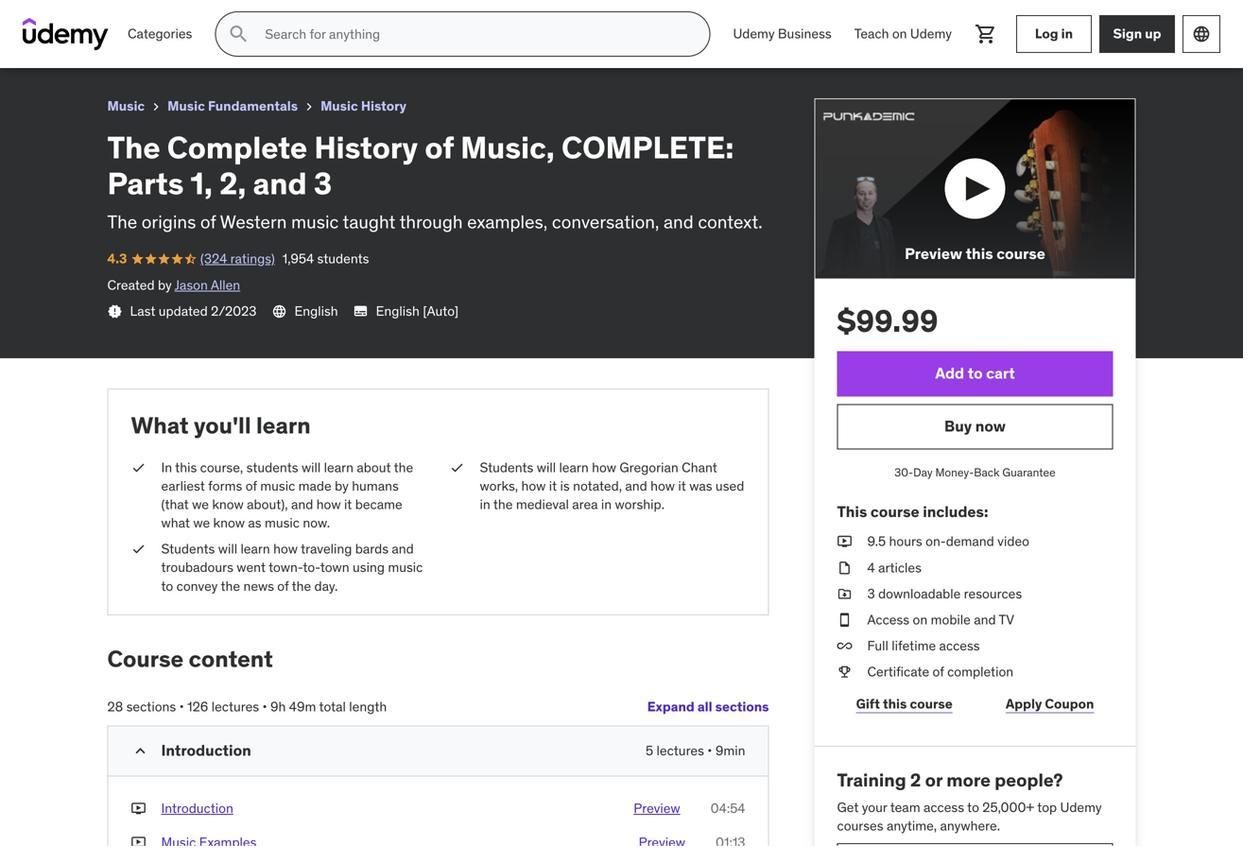 Task type: describe. For each thing, give the bounding box(es) containing it.
buy now button
[[838, 404, 1114, 450]]

anywhere.
[[941, 818, 1001, 835]]

the inside students will learn how gregorian chant works, how it is notated, and how it was used in the medieval area in worship.
[[494, 496, 513, 513]]

4 articles
[[868, 559, 922, 576]]

about
[[357, 459, 391, 476]]

students will learn how gregorian chant works, how it is notated, and how it was used in the medieval area in worship.
[[480, 459, 745, 513]]

conversation,
[[552, 211, 660, 233]]

students inside in this course, students will learn about the earliest forms of music made by humans (that we know about), and how it became what we know as music now.
[[247, 459, 298, 476]]

xsmall image for 3 downloadable resources
[[838, 585, 853, 603]]

day
[[914, 465, 933, 480]]

top
[[1038, 799, 1058, 816]]

udemy business
[[734, 25, 832, 42]]

business
[[778, 25, 832, 42]]

course language image
[[272, 304, 287, 319]]

of up through
[[425, 128, 454, 166]]

0 vertical spatial know
[[212, 496, 244, 513]]

examples,
[[467, 211, 548, 233]]

• for 28
[[179, 698, 184, 715]]

jason allen link
[[175, 276, 240, 293]]

xsmall image for last updated 2/2023
[[107, 304, 122, 319]]

history for the complete history of music, complete: parts 1, 2, and 3
[[119, 8, 171, 27]]

complete: for the complete history of music, complete: parts 1, 2, and 3
[[242, 8, 329, 27]]

1 vertical spatial (324
[[200, 250, 227, 267]]

5 lectures • 9min
[[646, 743, 746, 760]]

english [auto]
[[376, 303, 459, 320]]

1 horizontal spatial it
[[549, 478, 557, 495]]

1 horizontal spatial (324 ratings)
[[200, 250, 275, 267]]

apply
[[1006, 696, 1043, 713]]

will inside in this course, students will learn about the earliest forms of music made by humans (that we know about), and how it became what we know as music now.
[[302, 459, 321, 476]]

3 downloadable resources
[[868, 585, 1023, 602]]

convey
[[177, 578, 218, 595]]

on-
[[926, 533, 947, 550]]

how inside students will learn how traveling bards and troubadours went town-to-town using music to convey the news of the day.
[[273, 541, 298, 558]]

0 vertical spatial (324 ratings)
[[57, 33, 132, 50]]

and inside students will learn how traveling bards and troubadours went town-to-town using music to convey the news of the day.
[[392, 541, 414, 558]]

forms
[[208, 478, 242, 495]]

access
[[868, 612, 910, 629]]

certificate of completion
[[868, 664, 1014, 681]]

english for english [auto]
[[376, 303, 420, 320]]

log in
[[1036, 25, 1074, 42]]

of down "full lifetime access" on the bottom right of the page
[[933, 664, 945, 681]]

xsmall image for students will learn how traveling bards and troubadours went town-to-town using music to convey the news of the day.
[[131, 540, 146, 559]]

complete for the complete history of music, complete: parts 1, 2, and 3
[[45, 8, 115, 27]]

2 horizontal spatial 3
[[868, 585, 876, 602]]

1 horizontal spatial •
[[262, 698, 267, 715]]

0 vertical spatial we
[[192, 496, 209, 513]]

0 vertical spatial access
[[940, 638, 981, 655]]

126
[[187, 698, 208, 715]]

submit search image
[[227, 23, 250, 45]]

music for music fundamentals
[[168, 97, 205, 114]]

$99.99
[[838, 302, 939, 340]]

music history link
[[321, 95, 407, 118]]

tv
[[999, 612, 1015, 629]]

teach on udemy
[[855, 25, 952, 42]]

your
[[862, 799, 888, 816]]

on for access
[[913, 612, 928, 629]]

as
[[248, 515, 262, 532]]

context.
[[698, 211, 763, 233]]

0 horizontal spatial in
[[480, 496, 491, 513]]

25,000+
[[983, 799, 1035, 816]]

earliest
[[161, 478, 205, 495]]

music inside the complete history of music, complete: parts 1, 2, and 3 the origins of western music taught through examples, conversation, and context.
[[291, 211, 339, 233]]

1 horizontal spatial 1,954
[[283, 250, 314, 267]]

length
[[349, 698, 387, 715]]

2, for the complete history of music, complete: parts 1, 2, and 3 the origins of western music taught through examples, conversation, and context.
[[220, 165, 246, 203]]

up
[[1146, 25, 1162, 42]]

to-
[[303, 559, 321, 576]]

learn for students will learn how gregorian chant works, how it is notated, and how it was used in the medieval area in worship.
[[559, 459, 589, 476]]

origins
[[142, 211, 196, 233]]

apply coupon
[[1006, 696, 1095, 713]]

works,
[[480, 478, 518, 495]]

5
[[646, 743, 654, 760]]

sign up
[[1114, 25, 1162, 42]]

complete: for the complete history of music, complete: parts 1, 2, and 3 the origins of western music taught through examples, conversation, and context.
[[562, 128, 734, 166]]

complete for the complete history of music, complete: parts 1, 2, and 3 the origins of western music taught through examples, conversation, and context.
[[167, 128, 308, 166]]

2 sections from the left
[[126, 698, 176, 715]]

course for gift this course
[[910, 696, 953, 713]]

2 horizontal spatial it
[[679, 478, 687, 495]]

preview this course
[[905, 244, 1046, 263]]

add to cart button
[[838, 351, 1114, 397]]

the down went
[[221, 578, 240, 595]]

made
[[299, 478, 332, 495]]

choose a language image
[[1193, 25, 1212, 44]]

humans
[[352, 478, 399, 495]]

downloadable
[[879, 585, 961, 602]]

of right the origins
[[200, 211, 216, 233]]

2 horizontal spatial in
[[1062, 25, 1074, 42]]

it inside in this course, students will learn about the earliest forms of music made by humans (that we know about), and how it became what we know as music now.
[[344, 496, 352, 513]]

0 horizontal spatial by
[[158, 276, 172, 293]]

sections inside dropdown button
[[716, 698, 769, 715]]

closed captions image
[[353, 304, 369, 319]]

western
[[220, 211, 287, 233]]

expand all sections
[[648, 698, 769, 715]]

became
[[355, 496, 403, 513]]

in
[[161, 459, 172, 476]]

1 horizontal spatial 4.3
[[107, 250, 127, 267]]

the for the complete history of music, complete: parts 1, 2, and 3
[[15, 8, 42, 27]]

expand all sections button
[[648, 688, 769, 726]]

town
[[320, 559, 350, 576]]

music fundamentals
[[168, 97, 298, 114]]

total
[[319, 698, 346, 715]]

town-
[[269, 559, 303, 576]]

medieval
[[516, 496, 569, 513]]

xsmall image for certificate of completion
[[838, 663, 853, 682]]

udemy business link
[[722, 11, 843, 57]]

the inside in this course, students will learn about the earliest forms of music made by humans (that we know about), and how it became what we know as music now.
[[394, 459, 414, 476]]

add
[[936, 364, 965, 383]]

allen
[[211, 276, 240, 293]]

how inside in this course, students will learn about the earliest forms of music made by humans (that we know about), and how it became what we know as music now.
[[317, 496, 341, 513]]

2 vertical spatial the
[[107, 211, 137, 233]]

jason
[[175, 276, 208, 293]]

0 vertical spatial 1,954
[[139, 33, 171, 50]]

1 vertical spatial know
[[213, 515, 245, 532]]

1 horizontal spatial ratings)
[[230, 250, 275, 267]]

last updated 2/2023
[[130, 303, 257, 320]]

the for the complete history of music, complete: parts 1, 2, and 3 the origins of western music taught through examples, conversation, and context.
[[107, 128, 160, 166]]

categories button
[[116, 11, 204, 57]]

the complete history of music, complete: parts 1, 2, and 3 the origins of western music taught through examples, conversation, and context.
[[107, 128, 763, 233]]

xsmall image for access on mobile and tv
[[838, 611, 853, 630]]

about),
[[247, 496, 288, 513]]

1 vertical spatial we
[[193, 515, 210, 532]]

preview this course button
[[815, 98, 1136, 279]]

content
[[189, 645, 273, 673]]

0 horizontal spatial lectures
[[212, 698, 259, 715]]

buy now
[[945, 417, 1006, 436]]

hours
[[890, 533, 923, 550]]

of left submit search image
[[174, 8, 188, 27]]

buy
[[945, 417, 973, 436]]

shopping cart with 0 items image
[[975, 23, 998, 45]]

udemy inside teach on udemy link
[[911, 25, 952, 42]]

and inside in this course, students will learn about the earliest forms of music made by humans (that we know about), and how it became what we know as music now.
[[291, 496, 313, 513]]

music fundamentals link
[[168, 95, 298, 118]]

updated
[[159, 303, 208, 320]]

chant
[[682, 459, 718, 476]]

apply coupon button
[[987, 686, 1114, 723]]

$99.99 add to cart
[[838, 302, 1016, 383]]

gift this course
[[857, 696, 953, 713]]

was
[[690, 478, 713, 495]]



Task type: locate. For each thing, give the bounding box(es) containing it.
2, up "music history"
[[388, 8, 402, 27]]

english right 'closed captions' image
[[376, 303, 420, 320]]

1 vertical spatial 1,954 students
[[283, 250, 369, 267]]

1 horizontal spatial complete:
[[562, 128, 734, 166]]

1 vertical spatial complete:
[[562, 128, 734, 166]]

1 vertical spatial complete
[[167, 128, 308, 166]]

(324 ratings) up music link
[[57, 33, 132, 50]]

0 horizontal spatial 4.3
[[15, 33, 35, 50]]

(that
[[161, 496, 189, 513]]

how up notated,
[[592, 459, 617, 476]]

went
[[237, 559, 266, 576]]

of inside in this course, students will learn about the earliest forms of music made by humans (that we know about), and how it became what we know as music now.
[[246, 478, 257, 495]]

0 horizontal spatial music
[[107, 97, 145, 114]]

1 horizontal spatial this
[[883, 696, 907, 713]]

udemy inside training 2 or more people? get your team access to 25,000+ top udemy courses anytime, anywhere.
[[1061, 799, 1103, 816]]

how up now.
[[317, 496, 341, 513]]

complete
[[45, 8, 115, 27], [167, 128, 308, 166]]

by left jason
[[158, 276, 172, 293]]

know left as
[[213, 515, 245, 532]]

now
[[976, 417, 1006, 436]]

introduction button
[[161, 800, 233, 818]]

complete:
[[242, 8, 329, 27], [562, 128, 734, 166]]

1 vertical spatial lectures
[[657, 743, 705, 760]]

learn for what you'll learn
[[256, 411, 311, 440]]

(324 left categories dropdown button
[[57, 33, 84, 50]]

3 for the complete history of music, complete: parts 1, 2, and 3 the origins of western music taught through examples, conversation, and context.
[[314, 165, 332, 203]]

1, inside the complete history of music, complete: parts 1, 2, and 3 the origins of western music taught through examples, conversation, and context.
[[191, 165, 213, 203]]

1 horizontal spatial 1,
[[374, 8, 385, 27]]

2 horizontal spatial this
[[966, 244, 994, 263]]

1 vertical spatial course
[[871, 502, 920, 522]]

learn inside in this course, students will learn about the earliest forms of music made by humans (that we know about), and how it became what we know as music now.
[[324, 459, 354, 476]]

ratings) down western
[[230, 250, 275, 267]]

2 horizontal spatial students
[[317, 250, 369, 267]]

of down town- on the bottom left of the page
[[277, 578, 289, 595]]

news
[[244, 578, 274, 595]]

teach
[[855, 25, 890, 42]]

history right 'udemy' image
[[119, 8, 171, 27]]

2 introduction from the top
[[161, 800, 233, 817]]

we right 'what' at the bottom
[[193, 515, 210, 532]]

1 vertical spatial this
[[175, 459, 197, 476]]

learn up went
[[241, 541, 270, 558]]

the right about
[[394, 459, 414, 476]]

money-
[[936, 465, 974, 480]]

0 vertical spatial history
[[119, 8, 171, 27]]

in down notated,
[[601, 496, 612, 513]]

by inside in this course, students will learn about the earliest forms of music made by humans (that we know about), and how it became what we know as music now.
[[335, 478, 349, 495]]

is
[[560, 478, 570, 495]]

music for music
[[107, 97, 145, 114]]

1 horizontal spatial 1,954 students
[[283, 250, 369, 267]]

how down 'gregorian'
[[651, 478, 675, 495]]

2, up western
[[220, 165, 246, 203]]

used
[[716, 478, 745, 495]]

0 vertical spatial (324
[[57, 33, 84, 50]]

1 horizontal spatial in
[[601, 496, 612, 513]]

music, inside the complete history of music, complete: parts 1, 2, and 3 the origins of western music taught through examples, conversation, and context.
[[461, 128, 555, 166]]

to left convey
[[161, 578, 173, 595]]

xsmall image for in this course, students will learn about the earliest forms of music made by humans (that we know about), and how it became what we know as music now.
[[131, 459, 146, 477]]

xsmall image for 9.5 hours on-demand video
[[838, 533, 853, 551]]

2 vertical spatial this
[[883, 696, 907, 713]]

this course includes:
[[838, 502, 989, 522]]

1 horizontal spatial parts
[[332, 8, 370, 27]]

udemy right top
[[1061, 799, 1103, 816]]

music
[[291, 211, 339, 233], [260, 478, 295, 495], [265, 515, 300, 532], [388, 559, 423, 576]]

of up about),
[[246, 478, 257, 495]]

music right music link
[[168, 97, 205, 114]]

music left taught
[[291, 211, 339, 233]]

ratings)
[[87, 33, 132, 50], [230, 250, 275, 267]]

0 horizontal spatial 1,
[[191, 165, 213, 203]]

by right made
[[335, 478, 349, 495]]

parts up "music history"
[[332, 8, 370, 27]]

to inside $99.99 add to cart
[[968, 364, 983, 383]]

1,954 students down taught
[[283, 250, 369, 267]]

0 vertical spatial ratings)
[[87, 33, 132, 50]]

1, up "music history"
[[374, 8, 385, 27]]

in right log
[[1062, 25, 1074, 42]]

parts for the complete history of music, complete: parts 1, 2, and 3 the origins of western music taught through examples, conversation, and context.
[[107, 165, 184, 203]]

how
[[592, 459, 617, 476], [522, 478, 546, 495], [651, 478, 675, 495], [317, 496, 341, 513], [273, 541, 298, 558]]

ratings) up music link
[[87, 33, 132, 50]]

preview for preview
[[634, 800, 681, 817]]

get
[[838, 799, 859, 816]]

0 vertical spatial 1,
[[374, 8, 385, 27]]

04:54
[[711, 800, 746, 817]]

now.
[[303, 515, 330, 532]]

complete: up conversation,
[[562, 128, 734, 166]]

course inside 'button'
[[997, 244, 1046, 263]]

music right fundamentals
[[321, 97, 358, 114]]

xsmall image for students will learn how gregorian chant works, how it is notated, and how it was used in the medieval area in worship.
[[450, 459, 465, 477]]

history inside the complete history of music, complete: parts 1, 2, and 3 the origins of western music taught through examples, conversation, and context.
[[314, 128, 418, 166]]

udemy left the 'shopping cart with 0 items' icon
[[911, 25, 952, 42]]

0 horizontal spatial (324 ratings)
[[57, 33, 132, 50]]

to left cart
[[968, 364, 983, 383]]

english right course language image
[[295, 303, 338, 320]]

students up about),
[[247, 459, 298, 476]]

1 horizontal spatial music,
[[461, 128, 555, 166]]

1 vertical spatial students
[[161, 541, 215, 558]]

0 horizontal spatial 1,954
[[139, 33, 171, 50]]

learn up made
[[324, 459, 354, 476]]

0 horizontal spatial ratings)
[[87, 33, 132, 50]]

teach on udemy link
[[843, 11, 964, 57]]

will for students will learn how traveling bards and troubadours went town-to-town using music to convey the news of the day.
[[218, 541, 237, 558]]

music, up examples,
[[461, 128, 555, 166]]

3 music from the left
[[321, 97, 358, 114]]

1, for the complete history of music, complete: parts 1, 2, and 3 the origins of western music taught through examples, conversation, and context.
[[191, 165, 213, 203]]

0 vertical spatial course
[[997, 244, 1046, 263]]

3 inside the complete history of music, complete: parts 1, 2, and 3 the origins of western music taught through examples, conversation, and context.
[[314, 165, 332, 203]]

30-
[[895, 465, 914, 480]]

it left is
[[549, 478, 557, 495]]

0 vertical spatial 2,
[[388, 8, 402, 27]]

1 horizontal spatial udemy
[[911, 25, 952, 42]]

0 horizontal spatial 2,
[[220, 165, 246, 203]]

learn for students will learn how traveling bards and troubadours went town-to-town using music to convey the news of the day.
[[241, 541, 270, 558]]

the down to-
[[292, 578, 311, 595]]

1,954 up music link
[[139, 33, 171, 50]]

1 horizontal spatial sections
[[716, 698, 769, 715]]

resources
[[964, 585, 1023, 602]]

music, for the complete history of music, complete: parts 1, 2, and 3
[[192, 8, 239, 27]]

it left the became at the bottom left of the page
[[344, 496, 352, 513]]

parts for the complete history of music, complete: parts 1, 2, and 3
[[332, 8, 370, 27]]

• left '9min'
[[708, 743, 713, 760]]

training 2 or more people? get your team access to 25,000+ top udemy courses anytime, anywhere.
[[838, 769, 1103, 835]]

0 horizontal spatial sections
[[126, 698, 176, 715]]

learn inside students will learn how traveling bards and troubadours went town-to-town using music to convey the news of the day.
[[241, 541, 270, 558]]

anytime,
[[887, 818, 937, 835]]

how up town- on the bottom left of the page
[[273, 541, 298, 558]]

2, inside the complete history of music, complete: parts 1, 2, and 3 the origins of western music taught through examples, conversation, and context.
[[220, 165, 246, 203]]

created by jason allen
[[107, 276, 240, 293]]

sections
[[716, 698, 769, 715], [126, 698, 176, 715]]

students up troubadours at the left of the page
[[161, 541, 215, 558]]

parts inside the complete history of music, complete: parts 1, 2, and 3 the origins of western music taught through examples, conversation, and context.
[[107, 165, 184, 203]]

will inside students will learn how gregorian chant works, how it is notated, and how it was used in the medieval area in worship.
[[537, 459, 556, 476]]

music link
[[107, 95, 145, 118]]

students for how
[[480, 459, 534, 476]]

1 vertical spatial on
[[913, 612, 928, 629]]

students inside students will learn how gregorian chant works, how it is notated, and how it was used in the medieval area in worship.
[[480, 459, 534, 476]]

0 horizontal spatial english
[[295, 303, 338, 320]]

28 sections • 126 lectures • 9h 49m total length
[[107, 698, 387, 715]]

on down downloadable
[[913, 612, 928, 629]]

students down taught
[[317, 250, 369, 267]]

• left "9h 49m"
[[262, 698, 267, 715]]

9.5
[[868, 533, 886, 550]]

full lifetime access
[[868, 638, 981, 655]]

gift
[[857, 696, 880, 713]]

udemy
[[734, 25, 775, 42], [911, 25, 952, 42], [1061, 799, 1103, 816]]

1 vertical spatial parts
[[107, 165, 184, 203]]

what
[[161, 515, 190, 532]]

1 vertical spatial history
[[361, 97, 407, 114]]

1 horizontal spatial will
[[302, 459, 321, 476]]

in this course, students will learn about the earliest forms of music made by humans (that we know about), and how it became what we know as music now.
[[161, 459, 414, 532]]

lectures right 126
[[212, 698, 259, 715]]

0 vertical spatial students
[[174, 33, 226, 50]]

preview up $99.99
[[905, 244, 963, 263]]

area
[[572, 496, 598, 513]]

xsmall image for 4 articles
[[838, 559, 853, 577]]

0 vertical spatial music,
[[192, 8, 239, 27]]

1 sections from the left
[[716, 698, 769, 715]]

music down about),
[[265, 515, 300, 532]]

• for 5
[[708, 743, 713, 760]]

in down works,
[[480, 496, 491, 513]]

xsmall image
[[302, 99, 317, 114], [107, 304, 122, 319], [131, 459, 146, 477], [838, 559, 853, 577], [838, 585, 853, 603]]

video
[[998, 533, 1030, 550]]

using
[[353, 559, 385, 576]]

it left was on the bottom of page
[[679, 478, 687, 495]]

9h 49m
[[271, 698, 316, 715]]

0 horizontal spatial students
[[174, 33, 226, 50]]

1 horizontal spatial 3
[[435, 8, 444, 27]]

full
[[868, 638, 889, 655]]

history
[[119, 8, 171, 27], [361, 97, 407, 114], [314, 128, 418, 166]]

will up medieval
[[537, 459, 556, 476]]

complete inside the complete history of music, complete: parts 1, 2, and 3 the origins of western music taught through examples, conversation, and context.
[[167, 128, 308, 166]]

1 horizontal spatial students
[[247, 459, 298, 476]]

sign up link
[[1100, 15, 1176, 53]]

complete: inside the complete history of music, complete: parts 1, 2, and 3 the origins of western music taught through examples, conversation, and context.
[[562, 128, 734, 166]]

learn inside students will learn how gregorian chant works, how it is notated, and how it was used in the medieval area in worship.
[[559, 459, 589, 476]]

0 vertical spatial this
[[966, 244, 994, 263]]

of
[[174, 8, 188, 27], [425, 128, 454, 166], [200, 211, 216, 233], [246, 478, 257, 495], [277, 578, 289, 595], [933, 664, 945, 681]]

music, for the complete history of music, complete: parts 1, 2, and 3 the origins of western music taught through examples, conversation, and context.
[[461, 128, 555, 166]]

1,954 up course language image
[[283, 250, 314, 267]]

0 horizontal spatial complete:
[[242, 8, 329, 27]]

team
[[891, 799, 921, 816]]

1, up the origins
[[191, 165, 213, 203]]

gift this course link
[[838, 686, 972, 723]]

0 horizontal spatial 1,954 students
[[139, 33, 226, 50]]

this for gift
[[883, 696, 907, 713]]

access down or
[[924, 799, 965, 816]]

2 horizontal spatial •
[[708, 743, 713, 760]]

(324 ratings) up allen
[[200, 250, 275, 267]]

1 vertical spatial 1,
[[191, 165, 213, 203]]

2 english from the left
[[376, 303, 420, 320]]

0 vertical spatial complete
[[45, 8, 115, 27]]

course for preview this course
[[997, 244, 1046, 263]]

1 vertical spatial music,
[[461, 128, 555, 166]]

music up about),
[[260, 478, 295, 495]]

day.
[[315, 578, 338, 595]]

know down forms
[[212, 496, 244, 513]]

access
[[940, 638, 981, 655], [924, 799, 965, 816]]

1 vertical spatial 4.3
[[107, 250, 127, 267]]

1 horizontal spatial 2,
[[388, 8, 402, 27]]

how up medieval
[[522, 478, 546, 495]]

(324 up jason allen link
[[200, 250, 227, 267]]

1 horizontal spatial lectures
[[657, 743, 705, 760]]

this
[[966, 244, 994, 263], [175, 459, 197, 476], [883, 696, 907, 713]]

music inside students will learn how traveling bards and troubadours went town-to-town using music to convey the news of the day.
[[388, 559, 423, 576]]

(324 ratings)
[[57, 33, 132, 50], [200, 250, 275, 267]]

history up the complete history of music, complete: parts 1, 2, and 3 the origins of western music taught through examples, conversation, and context.
[[361, 97, 407, 114]]

0 vertical spatial lectures
[[212, 698, 259, 715]]

0 horizontal spatial 3
[[314, 165, 332, 203]]

this for preview
[[966, 244, 994, 263]]

will for students will learn how gregorian chant works, how it is notated, and how it was used in the medieval area in worship.
[[537, 459, 556, 476]]

training
[[838, 769, 907, 792]]

to up anywhere.
[[968, 799, 980, 816]]

xsmall image
[[149, 99, 164, 114], [450, 459, 465, 477], [838, 533, 853, 551], [131, 540, 146, 559], [838, 611, 853, 630], [838, 637, 853, 656], [838, 663, 853, 682], [131, 800, 146, 818], [131, 834, 146, 847]]

learn right you'll
[[256, 411, 311, 440]]

0 vertical spatial 4.3
[[15, 33, 35, 50]]

0 vertical spatial introduction
[[161, 741, 251, 761]]

completion
[[948, 664, 1014, 681]]

1 vertical spatial preview
[[634, 800, 681, 817]]

1 vertical spatial ratings)
[[230, 250, 275, 267]]

will inside students will learn how traveling bards and troubadours went town-to-town using music to convey the news of the day.
[[218, 541, 237, 558]]

lectures right 5
[[657, 743, 705, 760]]

small image
[[131, 742, 150, 761]]

0 horizontal spatial music,
[[192, 8, 239, 27]]

lifetime
[[892, 638, 937, 655]]

worship.
[[615, 496, 665, 513]]

english for english
[[295, 303, 338, 320]]

will up went
[[218, 541, 237, 558]]

0 horizontal spatial on
[[893, 25, 908, 42]]

0 vertical spatial students
[[480, 459, 534, 476]]

and inside students will learn how gregorian chant works, how it is notated, and how it was used in the medieval area in worship.
[[626, 478, 648, 495]]

0 horizontal spatial udemy
[[734, 25, 775, 42]]

the down works,
[[494, 496, 513, 513]]

certificate
[[868, 664, 930, 681]]

on for teach
[[893, 25, 908, 42]]

students inside students will learn how traveling bards and troubadours went town-to-town using music to convey the news of the day.
[[161, 541, 215, 558]]

traveling
[[301, 541, 352, 558]]

0 horizontal spatial this
[[175, 459, 197, 476]]

1 vertical spatial 3
[[314, 165, 332, 203]]

(324
[[57, 33, 84, 50], [200, 250, 227, 267]]

to inside students will learn how traveling bards and troubadours went town-to-town using music to convey the news of the day.
[[161, 578, 173, 595]]

1,954 students
[[139, 33, 226, 50], [283, 250, 369, 267]]

2 music from the left
[[168, 97, 205, 114]]

complete down the 'music fundamentals' link at the top left of page
[[167, 128, 308, 166]]

• left 126
[[179, 698, 184, 715]]

2 horizontal spatial will
[[537, 459, 556, 476]]

1 vertical spatial the
[[107, 128, 160, 166]]

0 vertical spatial to
[[968, 364, 983, 383]]

1 music from the left
[[107, 97, 145, 114]]

1 vertical spatial 2,
[[220, 165, 246, 203]]

on right teach
[[893, 25, 908, 42]]

1 introduction from the top
[[161, 741, 251, 761]]

this for in
[[175, 459, 197, 476]]

sections right all
[[716, 698, 769, 715]]

1 horizontal spatial on
[[913, 612, 928, 629]]

1 english from the left
[[295, 303, 338, 320]]

2
[[911, 769, 922, 792]]

2 vertical spatial history
[[314, 128, 418, 166]]

access inside training 2 or more people? get your team access to 25,000+ top udemy courses anytime, anywhere.
[[924, 799, 965, 816]]

in
[[1062, 25, 1074, 42], [480, 496, 491, 513], [601, 496, 612, 513]]

to inside training 2 or more people? get your team access to 25,000+ top udemy courses anytime, anywhere.
[[968, 799, 980, 816]]

1 vertical spatial (324 ratings)
[[200, 250, 275, 267]]

you'll
[[194, 411, 251, 440]]

0 vertical spatial the
[[15, 8, 42, 27]]

preview down 5
[[634, 800, 681, 817]]

this inside 'button'
[[966, 244, 994, 263]]

parts up the origins
[[107, 165, 184, 203]]

xsmall image for full lifetime access
[[838, 637, 853, 656]]

we down earliest
[[192, 496, 209, 513]]

0 horizontal spatial parts
[[107, 165, 184, 203]]

1 vertical spatial to
[[161, 578, 173, 595]]

log in link
[[1017, 15, 1092, 53]]

music right using
[[388, 559, 423, 576]]

1 horizontal spatial students
[[480, 459, 534, 476]]

2, for the complete history of music, complete: parts 1, 2, and 3
[[388, 8, 402, 27]]

log
[[1036, 25, 1059, 42]]

it
[[549, 478, 557, 495], [679, 478, 687, 495], [344, 496, 352, 513]]

complete left "categories"
[[45, 8, 115, 27]]

course
[[107, 645, 184, 673]]

students down "the complete history of music, complete: parts 1, 2, and 3"
[[174, 33, 226, 50]]

1,954 students down "the complete history of music, complete: parts 1, 2, and 3"
[[139, 33, 226, 50]]

1 horizontal spatial music
[[168, 97, 205, 114]]

taught
[[343, 211, 396, 233]]

includes:
[[923, 502, 989, 522]]

preview inside preview this course 'button'
[[905, 244, 963, 263]]

music for music history
[[321, 97, 358, 114]]

of inside students will learn how traveling bards and troubadours went town-to-town using music to convey the news of the day.
[[277, 578, 289, 595]]

music down categories dropdown button
[[107, 97, 145, 114]]

0 horizontal spatial preview
[[634, 800, 681, 817]]

0 horizontal spatial •
[[179, 698, 184, 715]]

complete: up fundamentals
[[242, 8, 329, 27]]

•
[[179, 698, 184, 715], [262, 698, 267, 715], [708, 743, 713, 760]]

through
[[400, 211, 463, 233]]

udemy inside udemy business link
[[734, 25, 775, 42]]

access down mobile
[[940, 638, 981, 655]]

1 vertical spatial by
[[335, 478, 349, 495]]

what
[[131, 411, 189, 440]]

0 horizontal spatial it
[[344, 496, 352, 513]]

sections right 28
[[126, 698, 176, 715]]

udemy left the business
[[734, 25, 775, 42]]

30-day money-back guarantee
[[895, 465, 1056, 480]]

students up works,
[[480, 459, 534, 476]]

learn up is
[[559, 459, 589, 476]]

1 horizontal spatial preview
[[905, 244, 963, 263]]

will up made
[[302, 459, 321, 476]]

preview for preview this course
[[905, 244, 963, 263]]

history down music history link
[[314, 128, 418, 166]]

students
[[480, 459, 534, 476], [161, 541, 215, 558]]

by
[[158, 276, 172, 293], [335, 478, 349, 495]]

students for troubadours
[[161, 541, 215, 558]]

course,
[[200, 459, 243, 476]]

28
[[107, 698, 123, 715]]

1, for the complete history of music, complete: parts 1, 2, and 3
[[374, 8, 385, 27]]

0 vertical spatial preview
[[905, 244, 963, 263]]

2/2023
[[211, 303, 257, 320]]

udemy image
[[23, 18, 109, 50]]

2 horizontal spatial udemy
[[1061, 799, 1103, 816]]

2 vertical spatial to
[[968, 799, 980, 816]]

Search for anything text field
[[261, 18, 687, 50]]

history for the complete history of music, complete: parts 1, 2, and 3 the origins of western music taught through examples, conversation, and context.
[[314, 128, 418, 166]]

music, up music fundamentals
[[192, 8, 239, 27]]

9min
[[716, 743, 746, 760]]

3 for the complete history of music, complete: parts 1, 2, and 3
[[435, 8, 444, 27]]

0 vertical spatial parts
[[332, 8, 370, 27]]

this inside in this course, students will learn about the earliest forms of music made by humans (that we know about), and how it became what we know as music now.
[[175, 459, 197, 476]]

1 vertical spatial 1,954
[[283, 250, 314, 267]]

0 vertical spatial 1,954 students
[[139, 33, 226, 50]]

3
[[435, 8, 444, 27], [314, 165, 332, 203], [868, 585, 876, 602]]

0 horizontal spatial students
[[161, 541, 215, 558]]

students will learn how traveling bards and troubadours went town-to-town using music to convey the news of the day.
[[161, 541, 423, 595]]

2 vertical spatial 3
[[868, 585, 876, 602]]

4.3
[[15, 33, 35, 50], [107, 250, 127, 267]]



Task type: vqa. For each thing, say whether or not it's contained in the screenshot.
bottom 1,954 students
yes



